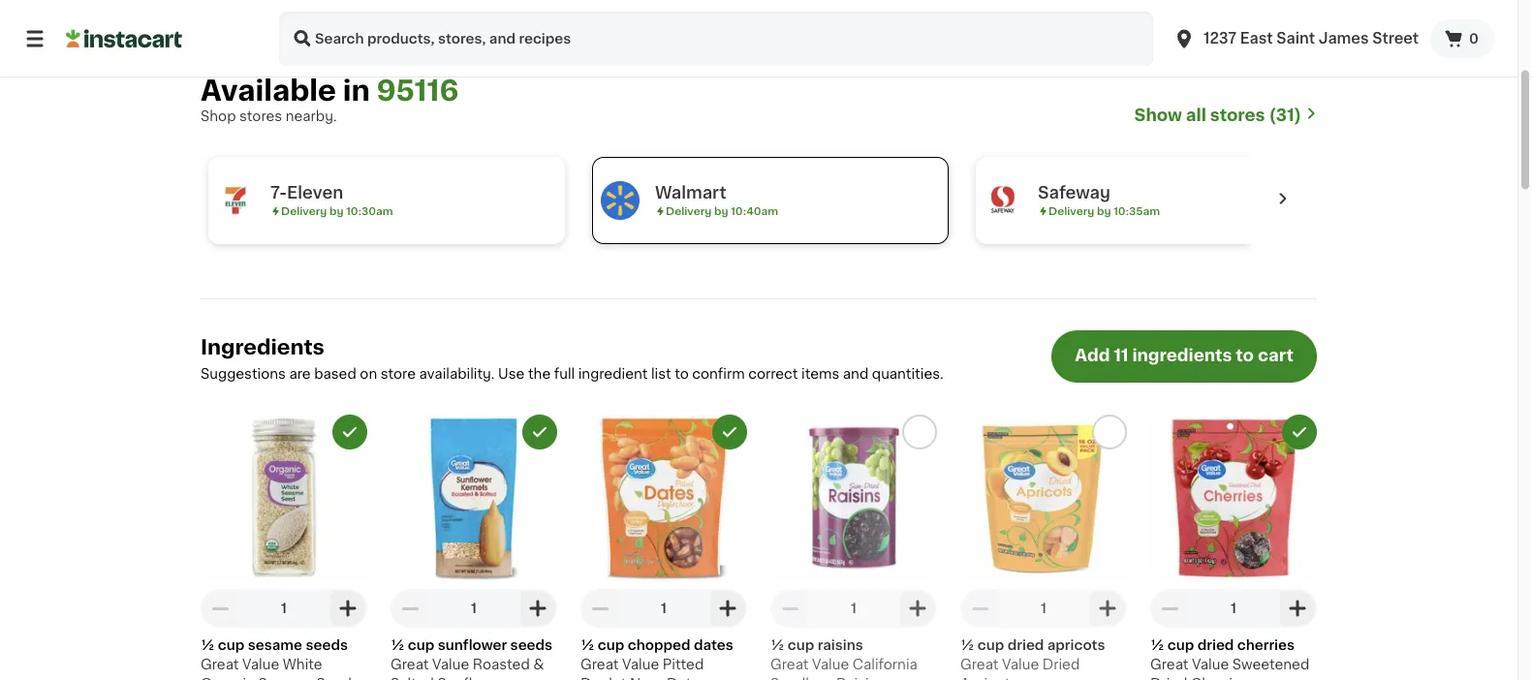 Task type: describe. For each thing, give the bounding box(es) containing it.
dates
[[667, 677, 707, 680]]

½ cup dried cherries great value sweetened dried cherries
[[1151, 639, 1310, 680]]

0 button
[[1431, 19, 1495, 58]]

dates
[[694, 639, 733, 652]]

store
[[381, 367, 416, 381]]

delivery by 10:40am
[[666, 206, 779, 217]]

rice cereal energy bars image
[[759, 0, 1518, 29]]

safeway
[[1038, 185, 1111, 201]]

1 vertical spatial to
[[675, 367, 689, 381]]

delivery by 10:30am
[[281, 206, 393, 217]]

great for great value pitted deglet noor dates
[[581, 658, 619, 672]]

east
[[1240, 32, 1273, 46]]

eleven
[[287, 185, 343, 201]]

white
[[283, 658, 322, 672]]

6 product group from the left
[[1151, 415, 1317, 680]]

2 1237 east saint james street button from the left
[[1173, 12, 1419, 66]]

cup for ½ cup chopped dates great value pitted deglet noor dates
[[598, 639, 625, 652]]

½ for ½ cup dried cherries great value sweetened dried cherries
[[1151, 639, 1165, 652]]

suggestions are based on store availability. use the full ingredient list to confirm correct items and quantities.
[[201, 367, 944, 381]]

seedless
[[771, 677, 833, 680]]

ingredient
[[578, 367, 648, 381]]

show
[[1135, 107, 1182, 124]]

seeds for roasted
[[510, 639, 553, 652]]

safeway image
[[984, 181, 1023, 220]]

value for organic
[[242, 658, 279, 672]]

value for deglet
[[622, 658, 659, 672]]

1 1237 east saint james street button from the left
[[1161, 12, 1431, 66]]

add
[[1075, 348, 1110, 364]]

5 product group from the left
[[961, 415, 1127, 680]]

1 product group from the left
[[201, 415, 367, 680]]

value for &
[[432, 658, 469, 672]]

confirm
[[692, 367, 745, 381]]

7-eleven
[[270, 185, 343, 201]]

california
[[853, 658, 918, 672]]

delivery by 10:35am
[[1049, 206, 1160, 217]]

roasted
[[473, 658, 530, 672]]

value for apricots
[[1002, 658, 1039, 672]]

1 for sweetened
[[1231, 602, 1237, 615]]

noor
[[630, 677, 663, 680]]

organic
[[201, 677, 255, 680]]

correct
[[748, 367, 798, 381]]

sunflower
[[438, 639, 507, 652]]

add 11 ingredients to cart
[[1075, 348, 1294, 364]]

chopped
[[628, 639, 691, 652]]

apricots
[[961, 677, 1018, 680]]

unselect item image for cherries
[[1291, 423, 1309, 441]]

increment quantity image for ½ cup chopped dates great value pitted deglet noor dates
[[716, 597, 740, 620]]

stores inside available in 95116 shop stores nearby.
[[239, 110, 282, 123]]

decrement quantity image for ½ cup sesame seeds great value white organic sesame seed
[[208, 597, 232, 620]]

add 11 ingredients to cart button
[[1052, 331, 1317, 383]]

based
[[314, 367, 356, 381]]

decrement quantity image for ½ cup dried cherries great value sweetened dried cherries
[[1158, 597, 1182, 620]]

95116
[[377, 77, 459, 105]]

instacart logo image
[[66, 27, 182, 50]]

dried for sweetened
[[1198, 639, 1234, 652]]

saint
[[1277, 32, 1315, 46]]

7 eleven image
[[216, 181, 255, 220]]

james
[[1319, 32, 1369, 46]]

dried inside ½ cup dried cherries great value sweetened dried cherries
[[1151, 677, 1188, 680]]

cherries
[[1238, 639, 1295, 652]]

list
[[651, 367, 671, 381]]

½ for ½ cup sesame seeds great value white organic sesame seed
[[201, 639, 215, 652]]

10:35am
[[1114, 206, 1160, 217]]

apricots
[[1048, 639, 1105, 652]]

½ cup sesame seeds great value white organic sesame seed
[[201, 639, 352, 680]]

1237 east saint james street
[[1204, 32, 1419, 46]]

all
[[1186, 107, 1207, 124]]

the
[[528, 367, 551, 381]]

nearby.
[[286, 110, 337, 123]]

are
[[289, 367, 311, 381]]

pitted
[[663, 658, 704, 672]]

great for great value dried apricots
[[961, 658, 999, 672]]

cup for ½ cup dried cherries great value sweetened dried cherries
[[1168, 639, 1195, 652]]

decrement quantity image for ½ cup dried apricots great value dried apricots
[[968, 597, 992, 620]]



Task type: locate. For each thing, give the bounding box(es) containing it.
0 vertical spatial to
[[1236, 348, 1254, 364]]

great for great value sweetened dried cherries
[[1151, 658, 1189, 672]]

0 horizontal spatial decrement quantity image
[[968, 597, 992, 620]]

½ right apricots
[[1151, 639, 1165, 652]]

in
[[343, 77, 370, 105]]

raisins
[[836, 677, 885, 680]]

to left cart
[[1236, 348, 1254, 364]]

decrement quantity image
[[968, 597, 992, 620], [1158, 597, 1182, 620]]

½ cup chopped dates great value pitted deglet noor dates
[[581, 639, 733, 680]]

increment quantity image for ½ cup sesame seeds great value white organic sesame seed
[[336, 597, 360, 620]]

stores inside 'button'
[[1210, 107, 1265, 124]]

2 increment quantity image from the left
[[526, 597, 550, 620]]

cup inside ½ cup chopped dates great value pitted deglet noor dates
[[598, 639, 625, 652]]

cup inside ½ cup sunflower seeds great value roasted & salted sunflowe
[[408, 639, 435, 652]]

value inside ½ cup chopped dates great value pitted deglet noor dates
[[622, 658, 659, 672]]

decrement quantity image up 'deglet'
[[588, 597, 612, 620]]

increment quantity image up &
[[526, 597, 550, 620]]

dried for dried
[[1008, 639, 1044, 652]]

delivery for walmart
[[666, 206, 712, 217]]

½ inside ½ cup dried cherries great value sweetened dried cherries
[[1151, 639, 1165, 652]]

by for safeway
[[1097, 206, 1111, 217]]

½ up apricots
[[961, 639, 975, 652]]

available
[[201, 77, 336, 105]]

value down sesame
[[242, 658, 279, 672]]

4 decrement quantity image from the left
[[778, 597, 802, 620]]

½ up organic
[[201, 639, 215, 652]]

decrement quantity image up seedless
[[778, 597, 802, 620]]

by
[[329, 206, 344, 217], [714, 206, 728, 217], [1097, 206, 1111, 217]]

(31)
[[1269, 107, 1302, 124]]

walmart
[[655, 185, 727, 201]]

increment quantity image for ½ cup raisins great value california seedless raisins
[[906, 597, 930, 620]]

dried up cherries
[[1198, 639, 1234, 652]]

cup for ½ cup raisins great value california seedless raisins
[[788, 639, 815, 652]]

½ up seedless
[[771, 639, 785, 652]]

stores down available
[[239, 110, 282, 123]]

unselect item image down the confirm
[[721, 423, 739, 441]]

1 for roasted
[[471, 602, 477, 615]]

3 great from the left
[[581, 658, 619, 672]]

dried
[[1043, 658, 1080, 672], [1151, 677, 1188, 680]]

4 value from the left
[[812, 658, 849, 672]]

increment quantity image up apricots
[[1096, 597, 1120, 620]]

cup inside ½ cup dried cherries great value sweetened dried cherries
[[1168, 639, 1195, 652]]

value up cherries
[[1192, 658, 1229, 672]]

cherries
[[1191, 677, 1249, 680]]

1 up raisins
[[851, 602, 857, 615]]

½ up salted
[[391, 639, 405, 652]]

decrement quantity image up salted
[[398, 597, 422, 620]]

0 vertical spatial dried
[[1043, 658, 1080, 672]]

2 dried from the left
[[1198, 639, 1234, 652]]

1 horizontal spatial unselect item image
[[721, 423, 739, 441]]

None search field
[[279, 12, 1154, 66]]

1 for white
[[281, 602, 287, 615]]

decrement quantity image up organic
[[208, 597, 232, 620]]

product group
[[201, 415, 367, 680], [391, 415, 557, 680], [581, 415, 747, 680], [771, 415, 937, 680], [961, 415, 1127, 680], [1151, 415, 1317, 680]]

0 horizontal spatial unselect item image
[[531, 423, 549, 441]]

5 great from the left
[[961, 658, 999, 672]]

great inside ½ cup sunflower seeds great value roasted & salted sunflowe
[[391, 658, 429, 672]]

2 ½ from the left
[[391, 639, 405, 652]]

0 horizontal spatial seeds
[[306, 639, 348, 652]]

dried inside ½ cup dried cherries great value sweetened dried cherries
[[1198, 639, 1234, 652]]

cup inside ½ cup dried apricots great value dried apricots
[[978, 639, 1005, 652]]

great inside ½ cup dried cherries great value sweetened dried cherries
[[1151, 658, 1189, 672]]

decrement quantity image for ½ cup raisins great value california seedless raisins
[[778, 597, 802, 620]]

unselect item image down the
[[531, 423, 549, 441]]

decrement quantity image up apricots
[[968, 597, 992, 620]]

1 seeds from the left
[[306, 639, 348, 652]]

11
[[1114, 348, 1129, 364]]

3 ½ from the left
[[581, 639, 595, 652]]

3 cup from the left
[[598, 639, 625, 652]]

value inside ½ cup sunflower seeds great value roasted & salted sunflowe
[[432, 658, 469, 672]]

2 value from the left
[[432, 658, 469, 672]]

½ cup raisins great value california seedless raisins
[[771, 639, 918, 680]]

dried inside ½ cup dried apricots great value dried apricots
[[1008, 639, 1044, 652]]

dried up apricots
[[1008, 639, 1044, 652]]

seeds for white
[[306, 639, 348, 652]]

2 delivery from the left
[[666, 206, 712, 217]]

4 ½ from the left
[[771, 639, 785, 652]]

½ for ½ cup raisins great value california seedless raisins
[[771, 639, 785, 652]]

1 decrement quantity image from the left
[[968, 597, 992, 620]]

delivery down safeway
[[1049, 206, 1095, 217]]

2 great from the left
[[391, 658, 429, 672]]

value down raisins
[[812, 658, 849, 672]]

sweetened
[[1233, 658, 1310, 672]]

decrement quantity image
[[208, 597, 232, 620], [398, 597, 422, 620], [588, 597, 612, 620], [778, 597, 802, 620]]

3 by from the left
[[1097, 206, 1111, 217]]

1 unselect item image from the left
[[531, 423, 549, 441]]

value inside ½ cup sesame seeds great value white organic sesame seed
[[242, 658, 279, 672]]

to
[[1236, 348, 1254, 364], [675, 367, 689, 381]]

½
[[201, 639, 215, 652], [391, 639, 405, 652], [581, 639, 595, 652], [771, 639, 785, 652], [961, 639, 975, 652], [1151, 639, 1165, 652]]

by down eleven
[[329, 206, 344, 217]]

by left the 10:40am
[[714, 206, 728, 217]]

½ inside ½ cup sunflower seeds great value roasted & salted sunflowe
[[391, 639, 405, 652]]

unselect item image
[[341, 423, 359, 441], [721, 423, 739, 441]]

3 1 from the left
[[661, 602, 667, 615]]

1 vertical spatial dried
[[1151, 677, 1188, 680]]

1 horizontal spatial delivery
[[666, 206, 712, 217]]

5 ½ from the left
[[961, 639, 975, 652]]

1 1 from the left
[[281, 602, 287, 615]]

deglet
[[581, 677, 626, 680]]

0 horizontal spatial dried
[[1043, 658, 1080, 672]]

1 up chopped
[[661, 602, 667, 615]]

5 cup from the left
[[978, 639, 1005, 652]]

sesame
[[258, 677, 313, 680]]

1 unselect item image from the left
[[341, 423, 359, 441]]

seeds up the white
[[306, 639, 348, 652]]

seeds inside ½ cup sesame seeds great value white organic sesame seed
[[306, 639, 348, 652]]

1 delivery from the left
[[281, 206, 327, 217]]

7-
[[270, 185, 287, 201]]

3 increment quantity image from the left
[[716, 597, 740, 620]]

1 for seedless
[[851, 602, 857, 615]]

1 up ½ cup dried cherries great value sweetened dried cherries
[[1231, 602, 1237, 615]]

½ cup dried apricots great value dried apricots
[[961, 639, 1105, 680]]

delivery down walmart
[[666, 206, 712, 217]]

2 by from the left
[[714, 206, 728, 217]]

great for great value white organic sesame seed
[[201, 658, 239, 672]]

0 horizontal spatial to
[[675, 367, 689, 381]]

2 unselect item image from the left
[[721, 423, 739, 441]]

increment quantity image for ½ cup dried apricots great value dried apricots
[[1096, 597, 1120, 620]]

1 decrement quantity image from the left
[[208, 597, 232, 620]]

4 product group from the left
[[771, 415, 937, 680]]

dried down apricots
[[1043, 658, 1080, 672]]

cup for ½ cup sunflower seeds great value roasted & salted sunflowe
[[408, 639, 435, 652]]

3 decrement quantity image from the left
[[588, 597, 612, 620]]

½ for ½ cup dried apricots great value dried apricots
[[961, 639, 975, 652]]

dried inside ½ cup dried apricots great value dried apricots
[[1043, 658, 1080, 672]]

increment quantity image up dates
[[716, 597, 740, 620]]

unselect item image for ½ cup sesame seeds great value white organic sesame seed
[[341, 423, 359, 441]]

seeds
[[306, 639, 348, 652], [510, 639, 553, 652]]

decrement quantity image up ½ cup dried cherries great value sweetened dried cherries
[[1158, 597, 1182, 620]]

0
[[1470, 32, 1479, 46]]

increment quantity image for ½ cup sunflower seeds great value roasted & salted sunflowe
[[526, 597, 550, 620]]

unselect item image down the based
[[341, 423, 359, 441]]

available in 95116 shop stores nearby.
[[201, 77, 459, 123]]

1 horizontal spatial dried
[[1151, 677, 1188, 680]]

½ for ½ cup sunflower seeds great value roasted & salted sunflowe
[[391, 639, 405, 652]]

street
[[1373, 32, 1419, 46]]

delivery for 7-eleven
[[281, 206, 327, 217]]

6 cup from the left
[[1168, 639, 1195, 652]]

&
[[533, 658, 544, 672]]

great inside the ½ cup raisins great value california seedless raisins
[[771, 658, 809, 672]]

value inside the ½ cup raisins great value california seedless raisins
[[812, 658, 849, 672]]

1 value from the left
[[242, 658, 279, 672]]

and
[[843, 367, 869, 381]]

½ for ½ cup chopped dates great value pitted deglet noor dates
[[581, 639, 595, 652]]

by for walmart
[[714, 206, 728, 217]]

0 horizontal spatial dried
[[1008, 639, 1044, 652]]

2 horizontal spatial by
[[1097, 206, 1111, 217]]

5 increment quantity image from the left
[[1096, 597, 1120, 620]]

½ up 'deglet'
[[581, 639, 595, 652]]

2 1 from the left
[[471, 602, 477, 615]]

delivery down the 7-eleven
[[281, 206, 327, 217]]

1 by from the left
[[329, 206, 344, 217]]

decrement quantity image for ½ cup sunflower seeds great value roasted & salted sunflowe
[[398, 597, 422, 620]]

raisins
[[818, 639, 864, 652]]

value up apricots
[[1002, 658, 1039, 672]]

1 dried from the left
[[1008, 639, 1044, 652]]

1 ½ from the left
[[201, 639, 215, 652]]

1
[[281, 602, 287, 615], [471, 602, 477, 615], [661, 602, 667, 615], [851, 602, 857, 615], [1041, 602, 1047, 615], [1231, 602, 1237, 615]]

3 delivery from the left
[[1049, 206, 1095, 217]]

cup inside the ½ cup raisins great value california seedless raisins
[[788, 639, 815, 652]]

6 value from the left
[[1192, 658, 1229, 672]]

dried left cherries
[[1151, 677, 1188, 680]]

cup up cherries
[[1168, 639, 1195, 652]]

availability.
[[419, 367, 495, 381]]

1 horizontal spatial unselect item image
[[1291, 423, 1309, 441]]

on
[[360, 367, 377, 381]]

4 increment quantity image from the left
[[906, 597, 930, 620]]

to inside "button"
[[1236, 348, 1254, 364]]

value inside ½ cup dried cherries great value sweetened dried cherries
[[1192, 658, 1229, 672]]

great
[[201, 658, 239, 672], [391, 658, 429, 672], [581, 658, 619, 672], [771, 658, 809, 672], [961, 658, 999, 672], [1151, 658, 1189, 672]]

4 cup from the left
[[788, 639, 815, 652]]

2 decrement quantity image from the left
[[1158, 597, 1182, 620]]

0 horizontal spatial unselect item image
[[341, 423, 359, 441]]

2 seeds from the left
[[510, 639, 553, 652]]

great inside ½ cup dried apricots great value dried apricots
[[961, 658, 999, 672]]

10:30am
[[346, 206, 393, 217]]

salted
[[391, 677, 434, 680]]

quantities.
[[872, 367, 944, 381]]

1 horizontal spatial seeds
[[510, 639, 553, 652]]

dried
[[1008, 639, 1044, 652], [1198, 639, 1234, 652]]

1 horizontal spatial stores
[[1210, 107, 1265, 124]]

5 1 from the left
[[1041, 602, 1047, 615]]

by for 7-eleven
[[329, 206, 344, 217]]

4 1 from the left
[[851, 602, 857, 615]]

1 for pitted
[[661, 602, 667, 615]]

1237
[[1204, 32, 1237, 46]]

show all stores (31)
[[1135, 107, 1302, 124]]

delivery for safeway
[[1049, 206, 1095, 217]]

cup for ½ cup sesame seeds great value white organic sesame seed
[[218, 639, 245, 652]]

2 cup from the left
[[408, 639, 435, 652]]

3 product group from the left
[[581, 415, 747, 680]]

increment quantity image up california
[[906, 597, 930, 620]]

6 great from the left
[[1151, 658, 1189, 672]]

2 decrement quantity image from the left
[[398, 597, 422, 620]]

suggestions
[[201, 367, 286, 381]]

unselect item image down cart
[[1291, 423, 1309, 441]]

increment quantity image
[[1286, 597, 1310, 620]]

decrement quantity image for ½ cup chopped dates great value pitted deglet noor dates
[[588, 597, 612, 620]]

cup up seedless
[[788, 639, 815, 652]]

2 product group from the left
[[391, 415, 557, 680]]

½ inside ½ cup dried apricots great value dried apricots
[[961, 639, 975, 652]]

value for dried
[[1192, 658, 1229, 672]]

4 great from the left
[[771, 658, 809, 672]]

3 value from the left
[[622, 658, 659, 672]]

1237 east saint james street button
[[1161, 12, 1431, 66], [1173, 12, 1419, 66]]

cup up salted
[[408, 639, 435, 652]]

items
[[802, 367, 840, 381]]

10:40am
[[731, 206, 779, 217]]

½ inside ½ cup chopped dates great value pitted deglet noor dates
[[581, 639, 595, 652]]

value
[[242, 658, 279, 672], [432, 658, 469, 672], [622, 658, 659, 672], [812, 658, 849, 672], [1002, 658, 1039, 672], [1192, 658, 1229, 672]]

0 horizontal spatial delivery
[[281, 206, 327, 217]]

stores right all
[[1210, 107, 1265, 124]]

2 unselect item image from the left
[[1291, 423, 1309, 441]]

6 ½ from the left
[[1151, 639, 1165, 652]]

½ cup sunflower seeds great value roasted & salted sunflowe
[[391, 639, 553, 680]]

½ inside the ½ cup raisins great value california seedless raisins
[[771, 639, 785, 652]]

1 horizontal spatial to
[[1236, 348, 1254, 364]]

great inside ½ cup chopped dates great value pitted deglet noor dates
[[581, 658, 619, 672]]

value up noor on the left bottom of page
[[622, 658, 659, 672]]

seeds inside ½ cup sunflower seeds great value roasted & salted sunflowe
[[510, 639, 553, 652]]

great for great value roasted & salted sunflowe
[[391, 658, 429, 672]]

1 for dried
[[1041, 602, 1047, 615]]

Search field
[[279, 12, 1154, 66]]

increment quantity image
[[336, 597, 360, 620], [526, 597, 550, 620], [716, 597, 740, 620], [906, 597, 930, 620], [1096, 597, 1120, 620]]

2 horizontal spatial delivery
[[1049, 206, 1095, 217]]

walmart image
[[601, 181, 640, 220]]

full
[[554, 367, 575, 381]]

1 increment quantity image from the left
[[336, 597, 360, 620]]

ingredients
[[1133, 348, 1232, 364]]

0 horizontal spatial stores
[[239, 110, 282, 123]]

sesame
[[248, 639, 302, 652]]

cup inside ½ cup sesame seeds great value white organic sesame seed
[[218, 639, 245, 652]]

unselect item image for ½ cup chopped dates great value pitted deglet noor dates
[[721, 423, 739, 441]]

cup up apricots
[[978, 639, 1005, 652]]

seed
[[317, 677, 352, 680]]

1 up ½ cup dried apricots great value dried apricots
[[1041, 602, 1047, 615]]

95116 button
[[377, 76, 459, 107]]

value inside ½ cup dried apricots great value dried apricots
[[1002, 658, 1039, 672]]

by left 10:35am at top
[[1097, 206, 1111, 217]]

great inside ½ cup sesame seeds great value white organic sesame seed
[[201, 658, 239, 672]]

5 value from the left
[[1002, 658, 1039, 672]]

increment quantity image up seed
[[336, 597, 360, 620]]

unselect item image for seeds
[[531, 423, 549, 441]]

cart
[[1258, 348, 1294, 364]]

value down "sunflower"
[[432, 658, 469, 672]]

to right list
[[675, 367, 689, 381]]

delivery
[[281, 206, 327, 217], [666, 206, 712, 217], [1049, 206, 1095, 217]]

0 horizontal spatial by
[[329, 206, 344, 217]]

1 up sesame
[[281, 602, 287, 615]]

unselect item image
[[531, 423, 549, 441], [1291, 423, 1309, 441]]

1 up "sunflower"
[[471, 602, 477, 615]]

cup
[[218, 639, 245, 652], [408, 639, 435, 652], [598, 639, 625, 652], [788, 639, 815, 652], [978, 639, 1005, 652], [1168, 639, 1195, 652]]

show all stores (31) button
[[1135, 105, 1317, 126]]

use
[[498, 367, 525, 381]]

cup for ½ cup dried apricots great value dried apricots
[[978, 639, 1005, 652]]

cup up organic
[[218, 639, 245, 652]]

6 1 from the left
[[1231, 602, 1237, 615]]

1 horizontal spatial decrement quantity image
[[1158, 597, 1182, 620]]

1 great from the left
[[201, 658, 239, 672]]

seeds up &
[[510, 639, 553, 652]]

1 horizontal spatial dried
[[1198, 639, 1234, 652]]

stores
[[1210, 107, 1265, 124], [239, 110, 282, 123]]

cup up 'deglet'
[[598, 639, 625, 652]]

1 horizontal spatial by
[[714, 206, 728, 217]]

1 cup from the left
[[218, 639, 245, 652]]

shop
[[201, 110, 236, 123]]

½ inside ½ cup sesame seeds great value white organic sesame seed
[[201, 639, 215, 652]]



Task type: vqa. For each thing, say whether or not it's contained in the screenshot.
the Suggestions are based on store availability. Use the full ingredient list to confirm correct items and quantities.
yes



